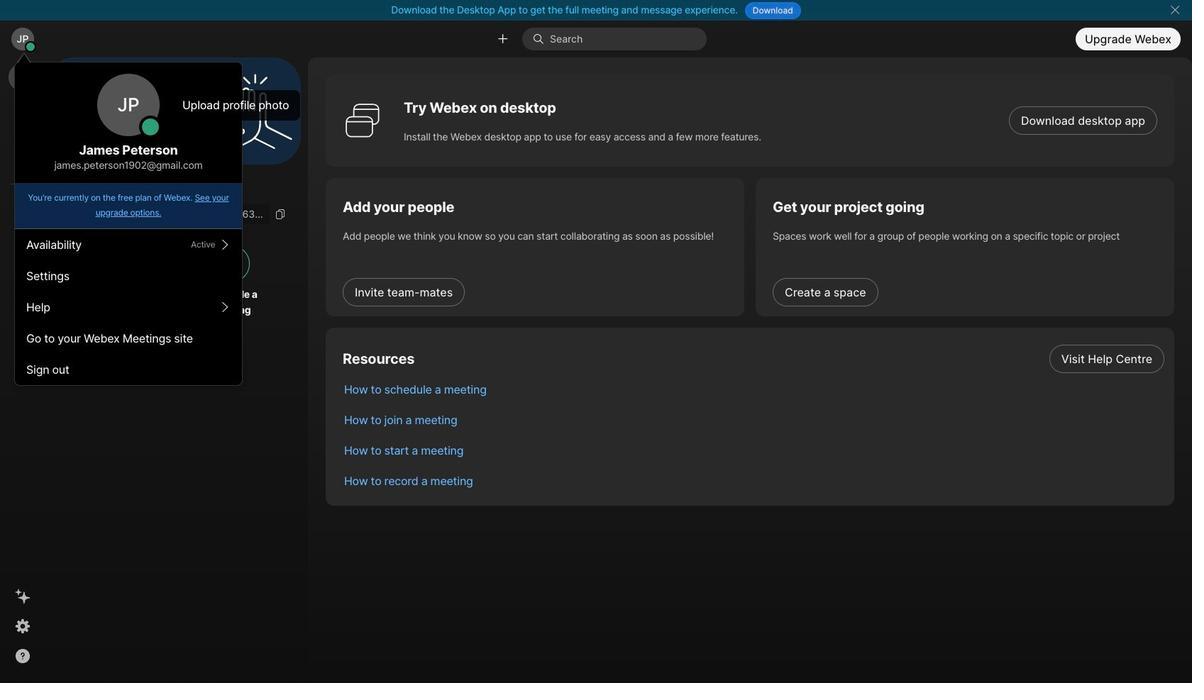 Task type: vqa. For each thing, say whether or not it's contained in the screenshot.
second ARROW RIGHT_16 icon from the bottom of the Profile settings menu menu bar
yes



Task type: describe. For each thing, give the bounding box(es) containing it.
sign out menu item
[[15, 354, 242, 385]]

help menu item
[[15, 292, 242, 323]]

set status menu item
[[15, 229, 242, 261]]

arrow right_16 image
[[220, 239, 231, 251]]

profile settings menu menu bar
[[15, 229, 242, 385]]

settings menu item
[[15, 261, 242, 292]]

go to your webex meetings site menu item
[[15, 323, 242, 354]]

webex tab list
[[9, 63, 37, 216]]



Task type: locate. For each thing, give the bounding box(es) containing it.
5 list item from the top
[[333, 466, 1175, 496]]

None text field
[[57, 205, 270, 225]]

2 list item from the top
[[333, 374, 1175, 405]]

3 list item from the top
[[333, 405, 1175, 435]]

4 list item from the top
[[333, 435, 1175, 466]]

cancel_16 image
[[1170, 4, 1181, 16]]

list item
[[333, 344, 1175, 374], [333, 374, 1175, 405], [333, 405, 1175, 435], [333, 435, 1175, 466], [333, 466, 1175, 496]]

arrow right_16 image
[[220, 302, 231, 313]]

two hands high-fiving image
[[212, 68, 297, 154]]

navigation
[[0, 57, 45, 684]]

1 list item from the top
[[333, 344, 1175, 374]]



